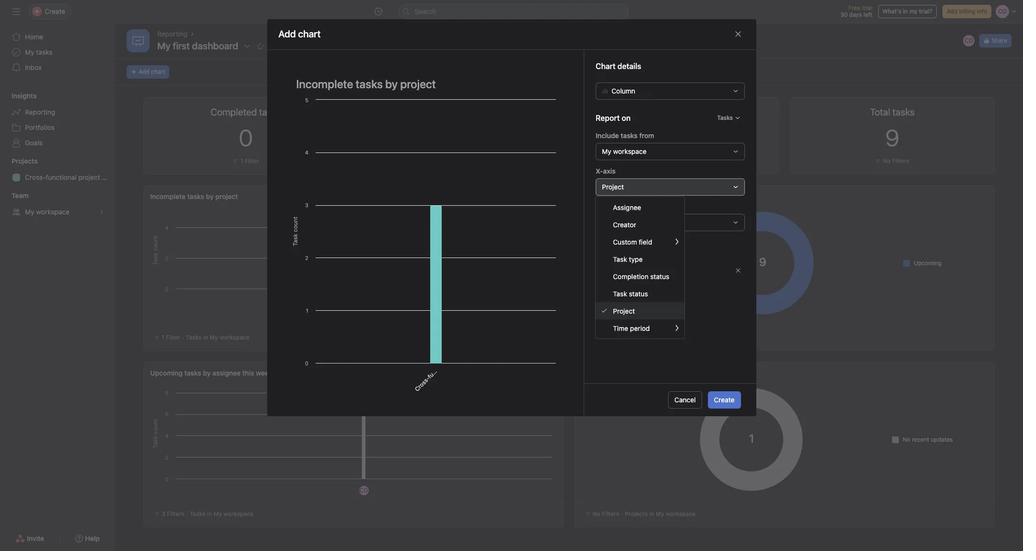 Task type: locate. For each thing, give the bounding box(es) containing it.
completion status
[[613, 272, 670, 281]]

status
[[648, 192, 668, 201], [643, 267, 660, 274], [651, 272, 670, 281], [629, 290, 648, 298]]

reporting up portfolios
[[25, 108, 55, 116]]

incomplete for incomplete
[[606, 282, 640, 290]]

insights button
[[0, 91, 37, 101]]

tasks left assignee
[[184, 369, 201, 377]]

1 1 filter button from the left
[[230, 156, 262, 166]]

0 vertical spatial no
[[883, 157, 891, 165]]

recent
[[912, 436, 930, 443]]

in for by
[[207, 511, 212, 518]]

tasks for my
[[36, 48, 52, 56]]

1 vertical spatial add
[[139, 68, 149, 75]]

upcoming
[[914, 259, 942, 267], [150, 369, 183, 377]]

2 vertical spatial projects
[[625, 511, 648, 518]]

1 horizontal spatial add
[[947, 8, 958, 15]]

0 horizontal spatial 1 filter button
[[230, 156, 262, 166]]

1 axis from the top
[[603, 167, 616, 175]]

tasks down home
[[36, 48, 52, 56]]

no
[[883, 157, 891, 165], [903, 436, 911, 443], [593, 511, 601, 518]]

0 horizontal spatial 9
[[455, 124, 469, 151]]

team button
[[0, 191, 29, 201]]

include tasks from
[[596, 131, 654, 140]]

1 vertical spatial upcoming
[[150, 369, 183, 377]]

tasks left the by project
[[187, 192, 204, 201]]

1 horizontal spatial 1 filter button
[[662, 156, 693, 166]]

2 1 filter button from the left
[[662, 156, 693, 166]]

0 vertical spatial incomplete
[[150, 192, 186, 201]]

1 horizontal spatial by
[[601, 192, 609, 201]]

0 vertical spatial upcoming
[[914, 259, 942, 267]]

tasks inside dropdown button
[[717, 114, 733, 121]]

my workspace button
[[596, 143, 745, 160]]

tasks for incomplete
[[187, 192, 204, 201]]

tasks for upcoming
[[184, 369, 201, 377]]

axis down include
[[603, 167, 616, 175]]

task up completed
[[613, 290, 628, 298]]

filter
[[245, 157, 259, 165], [676, 157, 690, 165], [166, 334, 180, 341], [597, 334, 612, 341]]

my workspace down team
[[25, 208, 70, 216]]

tasks inside 'link'
[[36, 48, 52, 56]]

completion down task type
[[610, 267, 641, 274]]

invite button
[[9, 530, 50, 548]]

9 for second 9 button from the left
[[886, 124, 900, 151]]

inbox link
[[6, 60, 109, 75]]

0 vertical spatial project
[[602, 183, 624, 191]]

1 filter button up the project dropdown button
[[662, 156, 693, 166]]

2 0 button from the left
[[670, 124, 684, 151]]

1 horizontal spatial 0
[[670, 124, 684, 151]]

1 0 from the left
[[239, 124, 253, 151]]

task for task status
[[613, 290, 628, 298]]

tasks
[[717, 114, 733, 121], [581, 192, 599, 201], [186, 334, 202, 341], [617, 334, 633, 341], [190, 511, 206, 518]]

my workspace
[[602, 147, 647, 155], [25, 208, 70, 216]]

my first dashboard
[[157, 40, 238, 51]]

2 vertical spatial task
[[613, 290, 628, 298]]

completion
[[613, 272, 649, 281]]

reporting link up portfolios
[[6, 105, 109, 120]]

project button
[[596, 178, 745, 196]]

9 for second 9 button from right
[[455, 124, 469, 151]]

period
[[630, 324, 650, 332]]

by left the project status
[[609, 369, 617, 377]]

days
[[850, 11, 862, 18]]

status up 'project' link
[[629, 290, 648, 298]]

goals
[[25, 139, 43, 147]]

report image
[[132, 35, 144, 47]]

my workspace inside my workspace "dropdown button"
[[602, 147, 647, 155]]

1 vertical spatial task
[[596, 267, 609, 274]]

2 horizontal spatial projects
[[625, 511, 648, 518]]

custom field
[[613, 238, 653, 246]]

project link
[[596, 302, 685, 320]]

reporting link up my first dashboard
[[157, 29, 188, 39]]

1 9 from the left
[[455, 124, 469, 151]]

1 filter button
[[230, 156, 262, 166], [662, 156, 693, 166]]

1 filter button up the by project
[[230, 156, 262, 166]]

0
[[239, 124, 253, 151], [670, 124, 684, 151]]

0 button down completed tasks
[[239, 124, 253, 151]]

1 vertical spatial co
[[360, 487, 368, 494]]

add inside "button"
[[139, 68, 149, 75]]

cross-
[[25, 173, 46, 181]]

axis for x-
[[603, 167, 616, 175]]

1 filter
[[241, 157, 259, 165], [672, 157, 690, 165], [162, 334, 180, 341], [593, 334, 612, 341]]

1 horizontal spatial 9
[[886, 124, 900, 151]]

axis
[[603, 167, 616, 175], [603, 202, 615, 211]]

tasks for include
[[621, 131, 638, 140]]

add
[[947, 8, 958, 15], [139, 68, 149, 75]]

1 horizontal spatial reporting
[[157, 30, 188, 38]]

tasks by completion status this month
[[581, 192, 703, 201]]

2 axis from the top
[[603, 202, 615, 211]]

custom field link
[[596, 233, 685, 251]]

upcoming for upcoming tasks by assignee this week
[[150, 369, 183, 377]]

incomplete
[[150, 192, 186, 201], [606, 282, 640, 290]]

0 button right from
[[670, 124, 684, 151]]

0 button
[[239, 124, 253, 151], [670, 124, 684, 151]]

by for projects
[[609, 369, 617, 377]]

by
[[601, 192, 609, 201], [203, 369, 211, 377], [609, 369, 617, 377]]

add chart button
[[127, 65, 170, 79]]

9 button
[[455, 124, 469, 151], [886, 124, 900, 151]]

1 horizontal spatial no
[[883, 157, 891, 165]]

0 vertical spatial task
[[613, 255, 628, 263]]

1 horizontal spatial upcoming
[[914, 259, 942, 267]]

hide sidebar image
[[12, 8, 20, 15]]

reporting up my first dashboard
[[157, 30, 188, 38]]

0 vertical spatial projects
[[12, 157, 38, 165]]

0 horizontal spatial reporting
[[25, 108, 55, 116]]

project
[[78, 173, 100, 181]]

free trial 30 days left
[[841, 4, 873, 18]]

0 horizontal spatial 0 button
[[239, 124, 253, 151]]

project down x-axis
[[602, 183, 624, 191]]

add inside button
[[947, 8, 958, 15]]

0 horizontal spatial upcoming
[[150, 369, 183, 377]]

reporting
[[157, 30, 188, 38], [25, 108, 55, 116]]

creator
[[613, 221, 637, 229]]

projects by project status
[[581, 369, 663, 377]]

completion up assignee
[[611, 192, 646, 201]]

goals link
[[6, 135, 109, 151]]

Incomplete tasks by project text field
[[290, 73, 561, 95]]

0 horizontal spatial my workspace
[[25, 208, 70, 216]]

1 vertical spatial no filters
[[593, 511, 620, 518]]

2 9 from the left
[[886, 124, 900, 151]]

0 vertical spatial co
[[965, 37, 974, 44]]

1 horizontal spatial reporting link
[[157, 29, 188, 39]]

1 horizontal spatial no filters
[[883, 157, 910, 165]]

tasks
[[36, 48, 52, 56], [621, 131, 638, 140], [187, 192, 204, 201], [184, 369, 201, 377]]

0 horizontal spatial 9 button
[[455, 124, 469, 151]]

insights
[[12, 92, 37, 100]]

by up y-axis
[[601, 192, 609, 201]]

1 horizontal spatial co
[[965, 37, 974, 44]]

my
[[157, 40, 171, 51], [25, 48, 34, 56], [602, 147, 611, 155], [25, 208, 34, 216], [210, 334, 218, 341], [641, 334, 649, 341], [214, 511, 222, 518], [656, 511, 665, 518]]

30
[[841, 11, 848, 18]]

project
[[602, 183, 624, 191], [613, 307, 635, 315]]

project up time
[[613, 307, 635, 315]]

1 vertical spatial my workspace
[[25, 208, 70, 216]]

total tasks
[[871, 107, 915, 118]]

add left 'chart' at the top of page
[[139, 68, 149, 75]]

search button
[[399, 4, 629, 19]]

trial?
[[920, 8, 933, 15]]

1 vertical spatial incomplete
[[606, 282, 640, 290]]

add chart
[[279, 29, 321, 40]]

0 horizontal spatial reporting link
[[6, 105, 109, 120]]

1 vertical spatial no
[[903, 436, 911, 443]]

0 horizontal spatial no
[[593, 511, 601, 518]]

0 horizontal spatial no filters
[[593, 511, 620, 518]]

1 horizontal spatial projects
[[581, 369, 608, 377]]

0 vertical spatial my workspace
[[602, 147, 647, 155]]

workspace
[[613, 147, 647, 155], [36, 208, 70, 216], [220, 334, 250, 341], [651, 334, 681, 341], [224, 511, 254, 518], [666, 511, 696, 518]]

0 vertical spatial add
[[947, 8, 958, 15]]

search list box
[[399, 4, 629, 19]]

by left assignee
[[203, 369, 211, 377]]

0 horizontal spatial add
[[139, 68, 149, 75]]

0 horizontal spatial 0
[[239, 124, 253, 151]]

1 horizontal spatial 9 button
[[886, 124, 900, 151]]

0 down completed tasks
[[239, 124, 253, 151]]

co button
[[963, 34, 976, 48]]

0 horizontal spatial projects
[[12, 157, 38, 165]]

include
[[596, 131, 619, 140]]

left
[[864, 11, 873, 18]]

home
[[25, 33, 43, 41]]

close image
[[735, 30, 742, 38]]

2 0 from the left
[[670, 124, 684, 151]]

2 vertical spatial no
[[593, 511, 601, 518]]

0 right from
[[670, 124, 684, 151]]

axis up creator
[[603, 202, 615, 211]]

add for add chart
[[139, 68, 149, 75]]

status left this month
[[648, 192, 668, 201]]

2 horizontal spatial no
[[903, 436, 911, 443]]

team
[[12, 191, 29, 200]]

projects inside dropdown button
[[12, 157, 38, 165]]

tasks left from
[[621, 131, 638, 140]]

my workspace down "include tasks from"
[[602, 147, 647, 155]]

add for add billing info
[[947, 8, 958, 15]]

1 vertical spatial reporting
[[25, 108, 55, 116]]

2 horizontal spatial by
[[609, 369, 617, 377]]

a button to remove the filter image
[[735, 268, 741, 273]]

1 horizontal spatial my workspace
[[602, 147, 647, 155]]

projects for projects by project status
[[581, 369, 608, 377]]

task for task completion status
[[596, 267, 609, 274]]

tasks in my workspace
[[186, 334, 250, 341], [617, 334, 681, 341], [190, 511, 254, 518]]

0 vertical spatial no filters
[[883, 157, 910, 165]]

cross-functional project plan
[[25, 173, 115, 181]]

filters
[[893, 157, 910, 165], [596, 247, 618, 256], [167, 511, 184, 518], [602, 511, 620, 518]]

inbox
[[25, 63, 42, 72]]

assignee
[[213, 369, 241, 377]]

upcoming tasks by assignee this week
[[150, 369, 273, 377]]

axis for y-
[[603, 202, 615, 211]]

1 horizontal spatial 0 button
[[670, 124, 684, 151]]

1 vertical spatial axis
[[603, 202, 615, 211]]

assignee link
[[596, 199, 685, 216]]

1 horizontal spatial incomplete
[[606, 282, 640, 290]]

add left billing
[[947, 8, 958, 15]]

0 vertical spatial axis
[[603, 167, 616, 175]]

incomplete for incomplete tasks by project
[[150, 192, 186, 201]]

task up task completion status
[[613, 255, 628, 263]]

task left completion in the right of the page
[[596, 267, 609, 274]]

upcoming for upcoming
[[914, 259, 942, 267]]

2 9 button from the left
[[886, 124, 900, 151]]

add to starred image
[[257, 42, 264, 50]]

x-
[[596, 167, 603, 175]]

global element
[[0, 24, 115, 81]]

1 vertical spatial projects
[[581, 369, 608, 377]]

0 horizontal spatial incomplete
[[150, 192, 186, 201]]

1 vertical spatial reporting link
[[6, 105, 109, 120]]

task status
[[613, 290, 648, 298]]

creator link
[[596, 216, 685, 233]]

invite
[[27, 535, 44, 543]]

share
[[992, 37, 1008, 44]]

in
[[904, 8, 908, 15], [203, 334, 208, 341], [634, 334, 639, 341], [207, 511, 212, 518], [650, 511, 655, 518]]

by project
[[206, 192, 238, 201]]



Task type: vqa. For each thing, say whether or not it's contained in the screenshot.
25
no



Task type: describe. For each thing, give the bounding box(es) containing it.
create
[[714, 396, 735, 404]]

x-axis
[[596, 167, 616, 175]]

trial
[[863, 4, 873, 12]]

updates
[[931, 436, 953, 443]]

add billing info
[[947, 8, 988, 15]]

from
[[639, 131, 654, 140]]

home link
[[6, 29, 109, 45]]

0 vertical spatial completion
[[611, 192, 646, 201]]

functional
[[46, 173, 77, 181]]

tasks in my workspace for incomplete tasks by project
[[186, 334, 250, 341]]

tasks in my workspace for upcoming tasks by assignee this week
[[190, 511, 254, 518]]

task type
[[613, 255, 643, 263]]

info
[[978, 8, 988, 15]]

type
[[629, 255, 643, 263]]

no inside button
[[883, 157, 891, 165]]

cancel
[[675, 396, 696, 404]]

no recent updates
[[903, 436, 953, 443]]

reporting link inside insights element
[[6, 105, 109, 120]]

workspace inside "dropdown button"
[[613, 147, 647, 155]]

task status link
[[596, 285, 685, 302]]

0 vertical spatial reporting
[[157, 30, 188, 38]]

add chart
[[139, 68, 165, 75]]

status up the task status link
[[651, 272, 670, 281]]

completion status link
[[596, 268, 685, 285]]

column button
[[596, 82, 745, 100]]

report on
[[596, 114, 631, 122]]

what's in my trial? button
[[879, 5, 937, 18]]

this month
[[669, 192, 703, 201]]

assignee
[[613, 203, 642, 211]]

time period
[[613, 324, 650, 332]]

my inside "dropdown button"
[[602, 147, 611, 155]]

3
[[162, 511, 165, 518]]

first dashboard
[[173, 40, 238, 51]]

my workspace link
[[6, 204, 109, 220]]

my inside 'link'
[[25, 48, 34, 56]]

0 horizontal spatial co
[[360, 487, 368, 494]]

in inside button
[[904, 8, 908, 15]]

status down type
[[643, 267, 660, 274]]

share button
[[980, 34, 1012, 48]]

chart
[[151, 68, 165, 75]]

create button
[[708, 392, 741, 409]]

search
[[415, 7, 436, 15]]

0 vertical spatial reporting link
[[157, 29, 188, 39]]

cross-functional project plan link
[[6, 170, 115, 185]]

teams element
[[0, 187, 115, 222]]

my inside teams element
[[25, 208, 34, 216]]

portfolios link
[[6, 120, 109, 135]]

in for project status
[[650, 511, 655, 518]]

3 filters
[[162, 511, 184, 518]]

y-
[[596, 202, 603, 211]]

1 0 button from the left
[[239, 124, 253, 151]]

my
[[910, 8, 918, 15]]

field
[[639, 238, 653, 246]]

1 vertical spatial project
[[613, 307, 635, 315]]

task type link
[[596, 251, 685, 268]]

filters inside button
[[893, 157, 910, 165]]

my tasks link
[[6, 45, 109, 60]]

0 horizontal spatial by
[[203, 369, 211, 377]]

task for task type
[[613, 255, 628, 263]]

add billing info button
[[943, 5, 992, 18]]

what's in my trial?
[[883, 8, 933, 15]]

workspace inside teams element
[[36, 208, 70, 216]]

project inside dropdown button
[[602, 183, 624, 191]]

projects for projects in my workspace
[[625, 511, 648, 518]]

column
[[612, 87, 635, 95]]

insights element
[[0, 87, 115, 153]]

plan
[[102, 173, 115, 181]]

custom
[[613, 238, 637, 246]]

in for by project
[[203, 334, 208, 341]]

billing
[[960, 8, 976, 15]]

by for tasks
[[601, 192, 609, 201]]

projects in my workspace
[[625, 511, 696, 518]]

projects element
[[0, 153, 115, 187]]

what's
[[883, 8, 902, 15]]

free
[[849, 4, 861, 12]]

my workspace inside my workspace link
[[25, 208, 70, 216]]

time period link
[[596, 320, 685, 337]]

projects for projects
[[12, 157, 38, 165]]

show options image
[[243, 42, 251, 50]]

no filters button
[[873, 156, 912, 166]]

completed tasks
[[211, 107, 281, 118]]

1 vertical spatial completion
[[610, 267, 641, 274]]

chart details
[[596, 62, 641, 70]]

cancel button
[[669, 392, 702, 409]]

1 9 button from the left
[[455, 124, 469, 151]]

tasks button
[[713, 111, 745, 125]]

co inside co button
[[965, 37, 974, 44]]

reporting inside insights element
[[25, 108, 55, 116]]

projects button
[[0, 156, 38, 166]]

no filters inside no filters button
[[883, 157, 910, 165]]

this week
[[243, 369, 273, 377]]

y-axis
[[596, 202, 615, 211]]

time
[[613, 324, 629, 332]]

task completion status
[[596, 267, 660, 274]]



